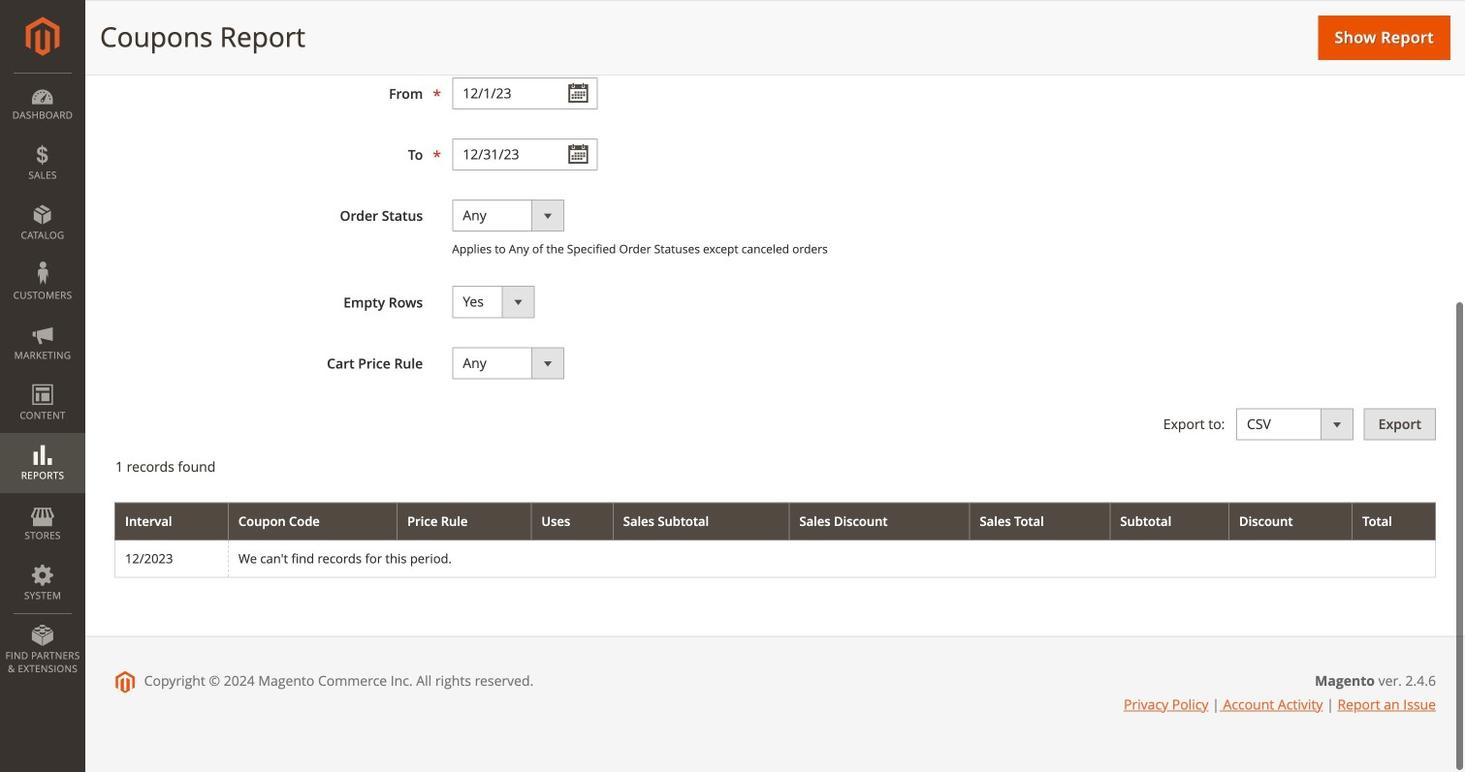 Task type: locate. For each thing, give the bounding box(es) containing it.
magento admin panel image
[[26, 16, 60, 56]]

menu bar
[[0, 73, 85, 686]]

None text field
[[452, 77, 598, 109]]

None text field
[[452, 138, 598, 171]]



